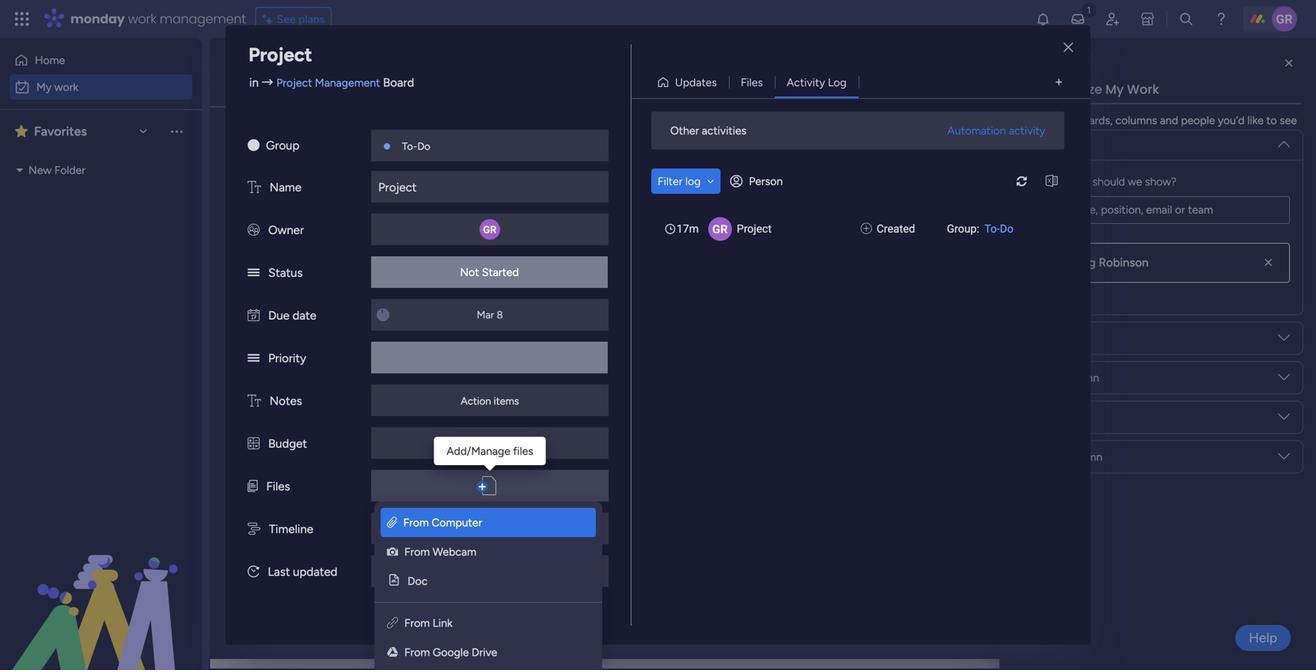 Task type: describe. For each thing, give the bounding box(es) containing it.
group:
[[947, 222, 980, 236]]

1 horizontal spatial date
[[339, 526, 373, 546]]

automation activity button
[[941, 118, 1052, 143]]

dapulse addbtn image
[[477, 478, 488, 497]]

to
[[1267, 114, 1277, 127]]

new folder
[[28, 163, 86, 177]]

monday
[[70, 10, 125, 28]]

8 inside project dialog
[[497, 309, 503, 321]]

filter log
[[658, 175, 701, 188]]

v2 pulse updated log image
[[248, 565, 259, 579]]

files inside button
[[741, 76, 763, 89]]

work for monday
[[128, 10, 156, 28]]

overdue
[[266, 127, 327, 147]]

my work
[[36, 80, 78, 94]]

should
[[1093, 175, 1125, 188]]

new folder list box
[[0, 153, 202, 279]]

columns
[[1116, 114, 1158, 127]]

new for new folder
[[28, 163, 52, 177]]

item up owner
[[291, 188, 313, 201]]

/ left dapulse attachment icon
[[376, 526, 384, 546]]

dapulse photo image
[[387, 545, 398, 559]]

project management link
[[276, 76, 380, 89]]

1 + from the top
[[258, 188, 265, 201]]

$0
[[484, 437, 496, 450]]

from link
[[405, 617, 453, 630]]

1 inside overdue / 1 item
[[342, 131, 347, 144]]

dapulse text column image
[[248, 394, 261, 408]]

customize for customize
[[592, 131, 645, 144]]

favorites button
[[11, 118, 154, 145]]

help button
[[1236, 625, 1291, 651]]

notifications image
[[1035, 11, 1051, 27]]

owner
[[268, 223, 304, 237]]

started
[[482, 266, 519, 279]]

v2 sun image
[[248, 139, 260, 153]]

group inside project dialog
[[266, 139, 300, 153]]

customize my work
[[1035, 80, 1160, 98]]

people
[[1181, 114, 1215, 127]]

boards,
[[1077, 114, 1113, 127]]

2 horizontal spatial my
[[1106, 80, 1124, 98]]

priority for priority column
[[1026, 450, 1061, 464]]

to- inside "main content"
[[680, 161, 695, 174]]

2 horizontal spatial to-
[[985, 222, 1000, 236]]

you'd
[[1218, 114, 1245, 127]]

add/manage files
[[446, 444, 534, 458]]

monday work management
[[70, 10, 246, 28]]

from for from google drive
[[405, 646, 430, 659]]

created
[[877, 222, 915, 236]]

doc
[[408, 575, 428, 588]]

v2 multiple person column image
[[248, 223, 260, 237]]

/ right later
[[305, 469, 313, 489]]

this
[[266, 298, 295, 318]]

management
[[160, 10, 246, 28]]

now
[[432, 565, 451, 578]]

1 horizontal spatial work
[[1127, 80, 1160, 98]]

priority column
[[1026, 450, 1103, 464]]

automation activity
[[948, 124, 1046, 137]]

files
[[513, 444, 534, 458]]

caret down image
[[17, 165, 23, 176]]

last updated
[[268, 565, 338, 579]]

project up →
[[249, 43, 312, 66]]

0 horizontal spatial work
[[276, 60, 340, 95]]

a
[[326, 526, 336, 546]]

work for my
[[54, 80, 78, 94]]

0 horizontal spatial 0
[[353, 416, 360, 429]]

from google drive
[[405, 646, 497, 659]]

monday marketplace image
[[1140, 11, 1156, 27]]

jan 23
[[1093, 160, 1123, 172]]

greg robinson
[[1069, 256, 1149, 270]]

0 inside without a date / 0 items
[[387, 530, 394, 543]]

column for date column
[[1052, 411, 1091, 424]]

0 vertical spatial date
[[1097, 127, 1120, 140]]

2 + add item from the top
[[258, 359, 313, 372]]

project inside in → project management board
[[276, 76, 312, 89]]

activity log
[[787, 76, 847, 89]]

dapulse timeline column image
[[248, 522, 260, 537]]

0 horizontal spatial people
[[988, 127, 1022, 140]]

help
[[1249, 630, 1278, 646]]

invite members image
[[1105, 11, 1121, 27]]

refresh image
[[1009, 175, 1035, 187]]

status inside project dialog
[[268, 266, 303, 280]]

mar 8 inside project dialog
[[477, 309, 503, 321]]

item inside button
[[265, 131, 287, 144]]

notes
[[270, 394, 302, 408]]

it
[[1245, 159, 1252, 173]]

action items
[[461, 395, 519, 408]]

1 horizontal spatial group
[[705, 127, 736, 140]]

item inside overdue / 1 item
[[349, 131, 372, 144]]

priority for priority
[[268, 351, 306, 366]]

due date
[[268, 309, 317, 323]]

17m
[[677, 222, 699, 236]]

main content containing overdue /
[[209, 38, 1316, 670]]

later /
[[266, 469, 316, 489]]

management
[[315, 76, 380, 89]]

1 + add item from the top
[[258, 188, 313, 201]]

last
[[268, 565, 290, 579]]

link
[[433, 617, 453, 630]]

dapulse attachment image
[[387, 516, 397, 530]]

not started
[[460, 266, 519, 279]]

1 vertical spatial 8
[[1115, 330, 1121, 343]]

in → project management board
[[249, 76, 414, 90]]

1 horizontal spatial mar
[[1095, 330, 1112, 343]]

help image
[[1214, 11, 1229, 27]]

1 vertical spatial files
[[266, 480, 290, 494]]

dapulse googledrive image
[[387, 646, 398, 659]]

drive
[[472, 646, 497, 659]]

lottie animation image
[[0, 511, 202, 670]]

due
[[268, 309, 290, 323]]

from webcam
[[405, 545, 477, 559]]

home option
[[9, 47, 192, 73]]

files button
[[729, 70, 775, 95]]

mar 8 inside "main content"
[[1095, 330, 1121, 343]]

greg robinson link
[[1069, 256, 1149, 270]]

no file image
[[482, 477, 496, 496]]

see plans button
[[255, 7, 332, 31]]

in
[[249, 76, 259, 90]]

other activities
[[670, 124, 747, 137]]

0 vertical spatial to-
[[402, 140, 417, 153]]

robinson
[[1099, 256, 1149, 270]]

to-do inside project dialog
[[402, 140, 430, 153]]

updates button
[[651, 70, 729, 95]]

jan
[[1093, 160, 1109, 172]]

and
[[1160, 114, 1179, 127]]



Task type: locate. For each thing, give the bounding box(es) containing it.
search everything image
[[1179, 11, 1195, 27]]

customize for customize my work
[[1035, 80, 1103, 98]]

files right 'v2 file column' icon at the bottom of page
[[266, 480, 290, 494]]

to- left search image
[[402, 140, 417, 153]]

status up "working on it"
[[1203, 127, 1235, 140]]

new item
[[239, 131, 287, 144]]

1 image
[[1082, 1, 1096, 19]]

without
[[266, 526, 322, 546]]

1 horizontal spatial files
[[741, 76, 763, 89]]

like
[[1248, 114, 1264, 127]]

my for my work
[[234, 60, 270, 95]]

0 vertical spatial date
[[293, 309, 317, 323]]

dapulse text column image
[[248, 180, 261, 195]]

mar down not started
[[477, 309, 494, 321]]

1 add from the top
[[268, 188, 288, 201]]

work up columns
[[1127, 80, 1160, 98]]

0 horizontal spatial new
[[28, 163, 52, 177]]

mar 8 down not started
[[477, 309, 503, 321]]

1 horizontal spatial my
[[234, 60, 270, 95]]

mar up status column
[[1095, 330, 1112, 343]]

on
[[1230, 159, 1242, 173]]

0 horizontal spatial files
[[266, 480, 290, 494]]

0 horizontal spatial to-
[[402, 140, 417, 153]]

new inside list box
[[28, 163, 52, 177]]

v2 link image
[[387, 617, 398, 630]]

2 vertical spatial do
[[1000, 222, 1014, 236]]

1 vertical spatial 0
[[387, 530, 394, 543]]

show?
[[1145, 175, 1177, 188]]

files left activity at the top right
[[741, 76, 763, 89]]

my for my work
[[36, 80, 52, 94]]

1 vertical spatial priority
[[1026, 450, 1061, 464]]

just now
[[410, 565, 451, 578]]

customize up the
[[1035, 80, 1103, 98]]

0 horizontal spatial date
[[293, 309, 317, 323]]

mar
[[477, 309, 494, 321], [1095, 330, 1112, 343]]

see
[[277, 12, 296, 26]]

0 horizontal spatial customize
[[592, 131, 645, 144]]

to- up log
[[680, 161, 695, 174]]

computer
[[432, 516, 482, 530]]

0 horizontal spatial 1
[[342, 131, 347, 144]]

to-do up log
[[680, 161, 708, 174]]

0 horizontal spatial status
[[268, 266, 303, 280]]

from for from webcam
[[405, 545, 430, 559]]

item up notes
[[291, 359, 313, 372]]

overdue / 1 item
[[266, 127, 372, 147]]

1 horizontal spatial to-
[[680, 161, 695, 174]]

column up priority column
[[1052, 411, 1091, 424]]

angle down image
[[707, 176, 714, 187]]

0 horizontal spatial do
[[417, 140, 430, 153]]

+ add item up notes
[[258, 359, 313, 372]]

project
[[249, 43, 312, 66], [276, 76, 312, 89], [378, 180, 417, 195], [737, 222, 772, 236]]

work
[[276, 60, 340, 95], [1127, 80, 1160, 98]]

my work
[[234, 60, 340, 95]]

group right other
[[705, 127, 736, 140]]

week
[[298, 298, 336, 318]]

board
[[383, 76, 414, 90]]

items inside without a date / 0 items
[[397, 530, 425, 543]]

export to excel image
[[1039, 175, 1065, 187]]

from for from computer
[[403, 516, 429, 530]]

item
[[265, 131, 287, 144], [349, 131, 372, 144], [291, 188, 313, 201], [358, 302, 380, 315], [291, 359, 313, 372]]

0 horizontal spatial mar 8
[[477, 309, 503, 321]]

date right a
[[339, 526, 373, 546]]

work right monday
[[128, 10, 156, 28]]

priority down date column
[[1026, 450, 1061, 464]]

other
[[670, 124, 699, 137]]

just
[[410, 565, 429, 578]]

close image
[[1064, 42, 1073, 53]]

0 vertical spatial priority
[[268, 351, 306, 366]]

my work option
[[9, 74, 192, 100]]

0 vertical spatial 0
[[353, 416, 360, 429]]

later
[[266, 469, 302, 489]]

automation
[[948, 124, 1006, 137]]

status right v2 status image
[[268, 266, 303, 280]]

activity
[[1009, 124, 1046, 137]]

greg
[[1069, 256, 1096, 270]]

priority right v2 status icon
[[268, 351, 306, 366]]

see plans
[[277, 12, 325, 26]]

column for status column
[[1061, 371, 1099, 385]]

1 horizontal spatial mar 8
[[1095, 330, 1121, 343]]

budget
[[268, 437, 307, 451]]

work down 'home'
[[54, 80, 78, 94]]

0 vertical spatial + add item
[[258, 188, 313, 201]]

2 vertical spatial column
[[1064, 450, 1103, 464]]

group right v2 sun icon
[[266, 139, 300, 153]]

column up date column
[[1061, 371, 1099, 385]]

the
[[1057, 114, 1074, 127]]

2 horizontal spatial status
[[1203, 127, 1235, 140]]

2 vertical spatial status
[[1026, 371, 1058, 385]]

0 vertical spatial work
[[128, 10, 156, 28]]

date up jan 23
[[1097, 127, 1120, 140]]

1 vertical spatial to-do
[[680, 161, 708, 174]]

mar inside project dialog
[[477, 309, 494, 321]]

project dialog
[[0, 0, 1316, 670]]

date down greg robinson link
[[1097, 298, 1120, 311]]

2 vertical spatial date
[[1026, 411, 1049, 424]]

1 vertical spatial + add item
[[258, 359, 313, 372]]

1 vertical spatial mar
[[1095, 330, 1112, 343]]

customize left other
[[592, 131, 645, 144]]

8
[[497, 309, 503, 321], [1115, 330, 1121, 343]]

add view image
[[1056, 77, 1062, 88]]

1 horizontal spatial to-do
[[680, 161, 708, 174]]

v2 status image
[[248, 266, 260, 280]]

name
[[270, 180, 302, 195]]

0 vertical spatial to-do
[[402, 140, 430, 153]]

1 vertical spatial 1
[[350, 302, 355, 315]]

+ add item up owner
[[258, 188, 313, 201]]

1 vertical spatial date
[[1097, 298, 1120, 311]]

1 vertical spatial +
[[258, 359, 265, 372]]

choose the boards, columns and people you'd like to see
[[1016, 114, 1297, 127]]

from computer
[[403, 516, 482, 530]]

from right dapulse googledrive icon
[[405, 646, 430, 659]]

search image
[[425, 131, 438, 144]]

2 vertical spatial to-
[[985, 222, 1000, 236]]

mar 8 up status column
[[1095, 330, 1121, 343]]

date down status column
[[1026, 411, 1049, 424]]

my inside option
[[36, 80, 52, 94]]

1 right week
[[350, 302, 355, 315]]

from right v2 link icon
[[405, 617, 430, 630]]

working
[[1186, 159, 1227, 173]]

1 vertical spatial customize
[[592, 131, 645, 144]]

activity
[[787, 76, 825, 89]]

1 horizontal spatial 1
[[350, 302, 355, 315]]

0 vertical spatial mar
[[477, 309, 494, 321]]

→
[[262, 76, 274, 90]]

my work link
[[9, 74, 192, 100]]

v2 file column image
[[248, 480, 258, 494]]

items
[[1063, 175, 1090, 188], [494, 395, 519, 408], [363, 416, 390, 429], [397, 530, 425, 543]]

from up just
[[405, 545, 430, 559]]

items for 0
[[363, 416, 390, 429]]

v2 star 2 image
[[15, 122, 28, 141]]

new
[[239, 131, 262, 144], [28, 163, 52, 177]]

0 vertical spatial new
[[239, 131, 262, 144]]

1 vertical spatial do
[[695, 161, 708, 174]]

filter log button
[[651, 169, 721, 194]]

whose items should we show?
[[1026, 175, 1177, 188]]

new right caret down image
[[28, 163, 52, 177]]

2 add from the top
[[268, 359, 288, 372]]

google
[[433, 646, 469, 659]]

0 vertical spatial 1
[[342, 131, 347, 144]]

item inside 'this week / 1 item'
[[358, 302, 380, 315]]

new inside button
[[239, 131, 262, 144]]

item right week
[[358, 302, 380, 315]]

None text field
[[1026, 196, 1290, 224]]

folder
[[54, 163, 86, 177]]

project right →
[[276, 76, 312, 89]]

1 vertical spatial date
[[339, 526, 373, 546]]

0 horizontal spatial priority
[[268, 351, 306, 366]]

0 vertical spatial mar 8
[[477, 309, 503, 321]]

lottie animation element
[[0, 511, 202, 670]]

we
[[1128, 175, 1143, 188]]

my down 'home'
[[36, 80, 52, 94]]

from right dapulse attachment icon
[[403, 516, 429, 530]]

greg robinson image
[[1039, 251, 1063, 275]]

group
[[705, 127, 736, 140], [266, 139, 300, 153]]

see
[[1280, 114, 1297, 127]]

1 horizontal spatial customize
[[1035, 80, 1103, 98]]

2 + from the top
[[258, 359, 265, 372]]

add right dapulse text column icon
[[268, 188, 288, 201]]

v2 status image
[[248, 351, 260, 366]]

0 vertical spatial customize
[[1035, 80, 1103, 98]]

this week / 1 item
[[266, 298, 380, 318]]

1 inside 'this week / 1 item'
[[350, 302, 355, 315]]

0 horizontal spatial to-do
[[402, 140, 430, 153]]

1 horizontal spatial people
[[1026, 139, 1060, 152]]

0 horizontal spatial 8
[[497, 309, 503, 321]]

items for action
[[494, 395, 519, 408]]

1 vertical spatial mar 8
[[1095, 330, 1121, 343]]

log
[[828, 76, 847, 89]]

person button
[[724, 169, 793, 194]]

updated
[[293, 565, 338, 579]]

/ right overdue at the top left
[[331, 127, 338, 147]]

1 vertical spatial work
[[54, 80, 78, 94]]

0 vertical spatial status
[[1203, 127, 1235, 140]]

status up date column
[[1026, 371, 1058, 385]]

1 vertical spatial to-
[[680, 161, 695, 174]]

0 horizontal spatial my
[[36, 80, 52, 94]]

my up "new item" button
[[234, 60, 270, 95]]

dapulse date column image
[[248, 309, 260, 323]]

log
[[686, 175, 701, 188]]

customize inside button
[[592, 131, 645, 144]]

1 horizontal spatial do
[[695, 161, 708, 174]]

1 vertical spatial new
[[28, 163, 52, 177]]

1 horizontal spatial new
[[239, 131, 262, 144]]

main content
[[209, 38, 1316, 670]]

0 items
[[353, 416, 390, 429]]

0 vertical spatial files
[[741, 76, 763, 89]]

to-do
[[402, 140, 430, 153], [680, 161, 708, 174]]

from
[[403, 516, 429, 530], [405, 545, 430, 559], [405, 617, 430, 630], [405, 646, 430, 659]]

not
[[460, 266, 479, 279]]

1 horizontal spatial 0
[[387, 530, 394, 543]]

my up boards, at the right of the page
[[1106, 80, 1124, 98]]

add right v2 status icon
[[268, 359, 288, 372]]

files
[[741, 76, 763, 89], [266, 480, 290, 494]]

new for new item
[[239, 131, 262, 144]]

choose
[[1016, 114, 1055, 127]]

work inside option
[[54, 80, 78, 94]]

0 vertical spatial 8
[[497, 309, 503, 321]]

items inside project dialog
[[494, 395, 519, 408]]

1 horizontal spatial priority
[[1026, 450, 1061, 464]]

work right →
[[276, 60, 340, 95]]

0 vertical spatial do
[[417, 140, 430, 153]]

greg robinson image
[[1272, 6, 1297, 32]]

/ right week
[[339, 298, 347, 318]]

2 horizontal spatial do
[[1000, 222, 1014, 236]]

do
[[417, 140, 430, 153], [695, 161, 708, 174], [1000, 222, 1014, 236]]

home
[[35, 53, 65, 67]]

update feed image
[[1070, 11, 1086, 27]]

from for from link
[[405, 617, 430, 630]]

new left overdue at the top left
[[239, 131, 262, 144]]

to-do down board
[[402, 140, 430, 153]]

+ up dapulse text column image
[[258, 359, 265, 372]]

activities
[[702, 124, 747, 137]]

0 vertical spatial add
[[268, 188, 288, 201]]

home link
[[9, 47, 192, 73]]

Filter dashboard by text search field
[[300, 125, 444, 150]]

project down person popup button
[[737, 222, 772, 236]]

23
[[1112, 160, 1123, 172]]

plans
[[298, 12, 325, 26]]

activity log button
[[775, 70, 859, 95]]

1 horizontal spatial status
[[1026, 371, 1058, 385]]

0 horizontal spatial work
[[54, 80, 78, 94]]

8 down "started"
[[497, 309, 503, 321]]

1 horizontal spatial 8
[[1115, 330, 1121, 343]]

1 right overdue at the top left
[[342, 131, 347, 144]]

item down "management" in the left of the page
[[349, 131, 372, 144]]

8 down robinson
[[1115, 330, 1121, 343]]

project down filter dashboard by text search field at the top of the page
[[378, 180, 417, 195]]

date right due
[[293, 309, 317, 323]]

status
[[1203, 127, 1235, 140], [268, 266, 303, 280], [1026, 371, 1058, 385]]

column down date column
[[1064, 450, 1103, 464]]

date column
[[1026, 411, 1091, 424]]

0 horizontal spatial mar
[[477, 309, 494, 321]]

0 vertical spatial +
[[258, 188, 265, 201]]

0 vertical spatial column
[[1061, 371, 1099, 385]]

date inside project dialog
[[293, 309, 317, 323]]

1 vertical spatial column
[[1052, 411, 1091, 424]]

to- right group:
[[985, 222, 1000, 236]]

column for priority column
[[1064, 450, 1103, 464]]

dapulse numbers column image
[[248, 437, 260, 451]]

1 vertical spatial status
[[268, 266, 303, 280]]

new item button
[[233, 125, 294, 150]]

/
[[331, 127, 338, 147], [339, 298, 347, 318], [305, 469, 313, 489], [376, 526, 384, 546]]

0 horizontal spatial group
[[266, 139, 300, 153]]

None search field
[[300, 125, 444, 150]]

+ left name
[[258, 188, 265, 201]]

items for whose
[[1063, 175, 1090, 188]]

1 horizontal spatial work
[[128, 10, 156, 28]]

whose
[[1026, 175, 1060, 188]]

0
[[353, 416, 360, 429], [387, 530, 394, 543]]

priority inside project dialog
[[268, 351, 306, 366]]

action
[[461, 395, 491, 408]]

item right v2 sun icon
[[265, 131, 287, 144]]

1 vertical spatial add
[[268, 359, 288, 372]]

dapulse plus image
[[861, 221, 872, 237]]

select product image
[[14, 11, 30, 27]]

working on it
[[1186, 159, 1252, 173]]

updates
[[675, 76, 717, 89]]



Task type: vqa. For each thing, say whether or not it's contained in the screenshot.
the 'monday' associated with monday work management
no



